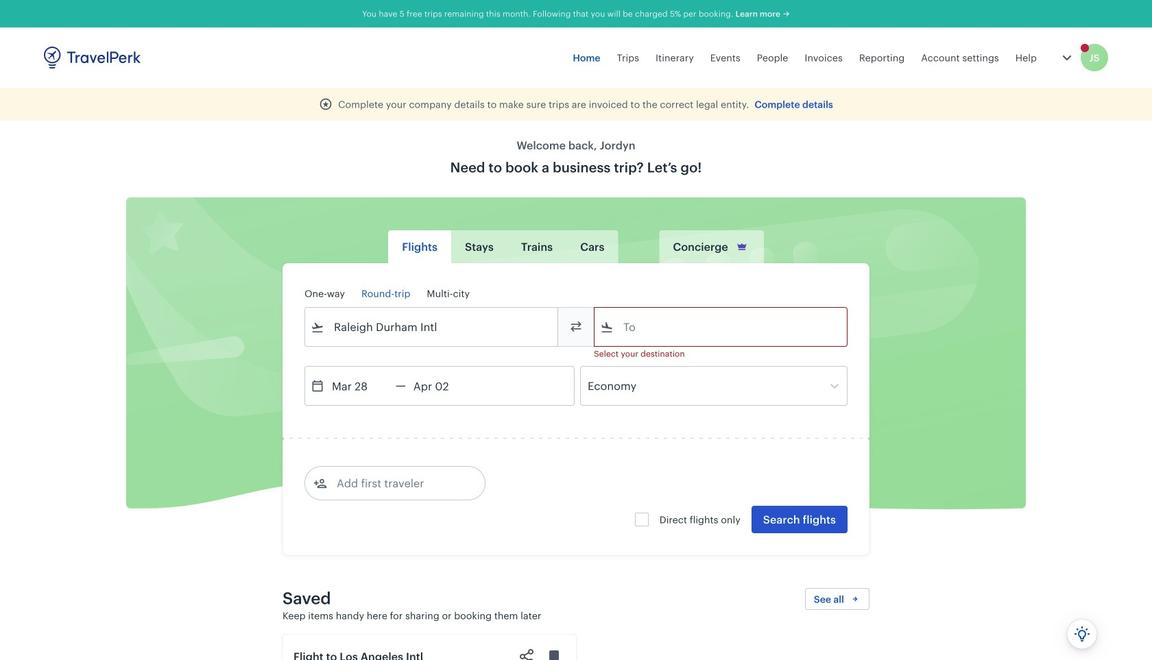 Task type: describe. For each thing, give the bounding box(es) containing it.
Return text field
[[406, 367, 477, 405]]

Depart text field
[[324, 367, 396, 405]]

From search field
[[324, 316, 540, 338]]



Task type: locate. For each thing, give the bounding box(es) containing it.
To search field
[[614, 316, 829, 338]]

Add first traveler search field
[[327, 473, 470, 495]]



